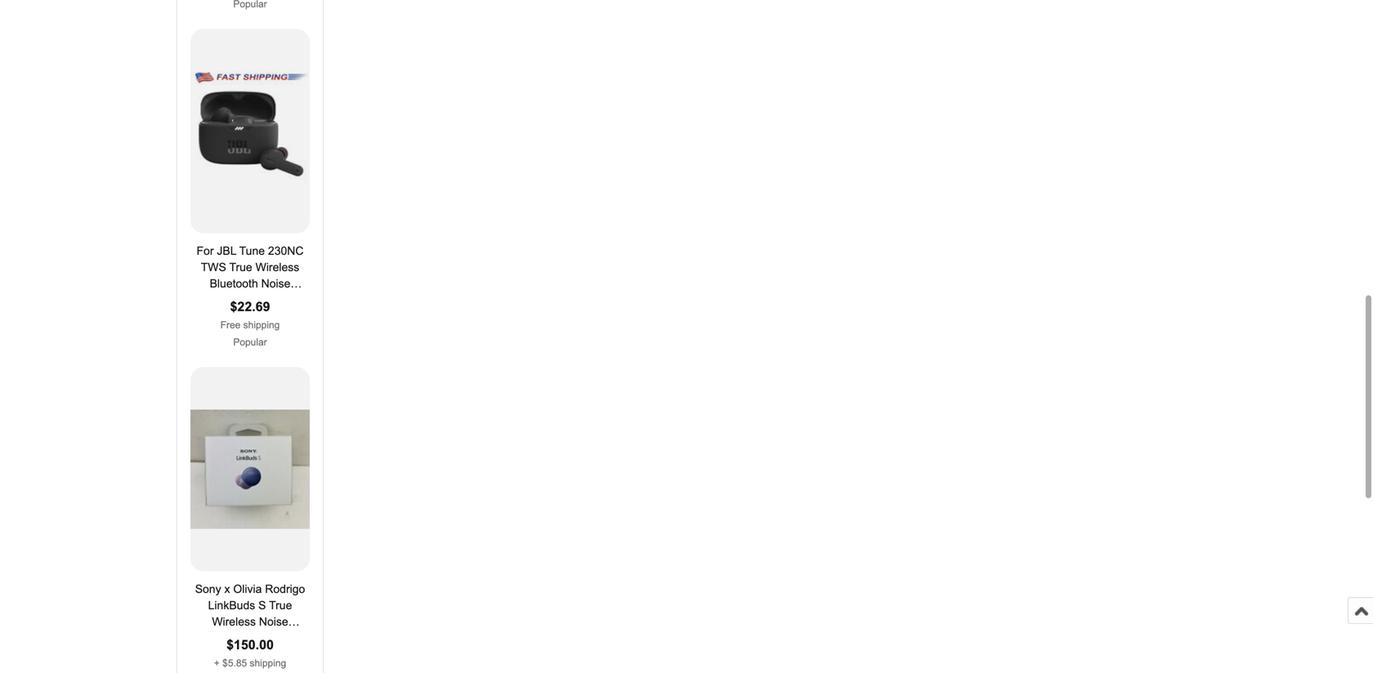 Task type: locate. For each thing, give the bounding box(es) containing it.
true
[[229, 261, 252, 274], [269, 600, 292, 612]]

0 vertical spatial true
[[229, 261, 252, 274]]

for
[[197, 245, 214, 258]]

popular
[[233, 337, 267, 348]]

for jbl tune 230nc tws true wireless bluetooth noise cancelling headphones color
[[197, 245, 304, 323]]

noise for $150.00
[[259, 616, 288, 629]]

shipping down $150.00 "text field"
[[250, 658, 286, 669]]

tws
[[201, 261, 226, 274]]

$22.69
[[230, 300, 270, 314]]

shipping
[[243, 320, 280, 331], [250, 658, 286, 669]]

violet
[[236, 649, 264, 661]]

noise up cancelling
[[261, 278, 291, 290]]

jbl
[[217, 245, 236, 258]]

shipping up popular
[[243, 320, 280, 331]]

Popular text field
[[233, 337, 267, 348]]

1 vertical spatial wireless
[[212, 616, 256, 629]]

shipping inside the $22.69 free shipping popular
[[243, 320, 280, 331]]

shipping inside "$150.00 + $5.85 shipping"
[[250, 658, 286, 669]]

wireless down linkbuds
[[212, 616, 256, 629]]

rodrigo
[[265, 583, 305, 596]]

0 vertical spatial wireless
[[256, 261, 299, 274]]

x
[[224, 583, 230, 596]]

0 horizontal spatial true
[[229, 261, 252, 274]]

wireless inside for jbl tune 230nc tws true wireless bluetooth noise cancelling headphones color
[[256, 261, 299, 274]]

noise up earbuds
[[259, 616, 288, 629]]

$150.00 text field
[[227, 638, 274, 653]]

wireless
[[256, 261, 299, 274], [212, 616, 256, 629]]

earbuds
[[256, 632, 299, 645]]

linkbuds
[[208, 600, 255, 612]]

noise
[[261, 278, 291, 290], [259, 616, 288, 629]]

0 vertical spatial shipping
[[243, 320, 280, 331]]

true up bluetooth
[[229, 261, 252, 274]]

true down rodrigo
[[269, 600, 292, 612]]

$5.85
[[223, 658, 247, 669]]

1 vertical spatial noise
[[259, 616, 288, 629]]

+
[[214, 658, 220, 669]]

None text field
[[233, 0, 267, 9]]

1 vertical spatial shipping
[[250, 658, 286, 669]]

$22.69 text field
[[230, 300, 270, 314]]

noise inside for jbl tune 230nc tws true wireless bluetooth noise cancelling headphones color
[[261, 278, 291, 290]]

tune
[[239, 245, 265, 258]]

1 horizontal spatial true
[[269, 600, 292, 612]]

noise inside sony x olivia rodrigo linkbuds s true wireless noise canceling earbuds violet
[[259, 616, 288, 629]]

wireless inside sony x olivia rodrigo linkbuds s true wireless noise canceling earbuds violet
[[212, 616, 256, 629]]

wireless down 230nc
[[256, 261, 299, 274]]

1 vertical spatial true
[[269, 600, 292, 612]]

0 vertical spatial noise
[[261, 278, 291, 290]]



Task type: describe. For each thing, give the bounding box(es) containing it.
$22.69 free shipping popular
[[220, 300, 280, 348]]

230nc
[[268, 245, 304, 258]]

canceling
[[202, 632, 253, 645]]

free
[[220, 320, 241, 331]]

+ $5.85 shipping text field
[[214, 658, 286, 669]]

headphones
[[202, 310, 267, 323]]

$150.00
[[227, 638, 274, 653]]

sony x olivia rodrigo linkbuds s true wireless noise canceling earbuds violet
[[195, 583, 305, 661]]

s
[[258, 600, 266, 612]]

cancelling
[[223, 294, 277, 307]]

Free shipping text field
[[220, 320, 280, 331]]

sony
[[195, 583, 221, 596]]

noise for $22.69
[[261, 278, 291, 290]]

true inside for jbl tune 230nc tws true wireless bluetooth noise cancelling headphones color
[[229, 261, 252, 274]]

true inside sony x olivia rodrigo linkbuds s true wireless noise canceling earbuds violet
[[269, 600, 292, 612]]

$150.00 + $5.85 shipping
[[214, 638, 286, 669]]

bluetooth
[[210, 278, 258, 290]]

color
[[271, 310, 298, 323]]

olivia
[[233, 583, 262, 596]]



Task type: vqa. For each thing, say whether or not it's contained in the screenshot.
Category dropdown button
no



